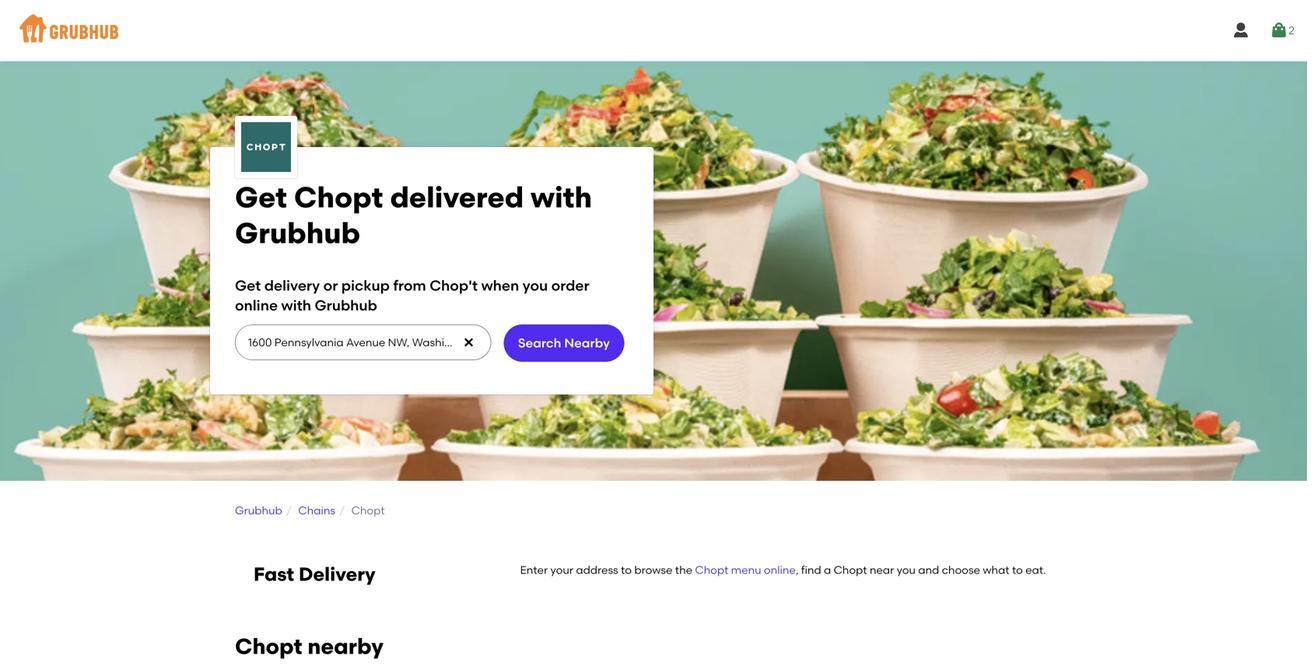 Task type: vqa. For each thing, say whether or not it's contained in the screenshot.
2nd • Burritos from the bottom of the page
no



Task type: describe. For each thing, give the bounding box(es) containing it.
online inside get delivery or pickup from chop't when you order online with grubhub
[[235, 297, 278, 314]]

near
[[870, 563, 894, 577]]

1 horizontal spatial to
[[1012, 563, 1023, 577]]

,
[[796, 563, 799, 577]]

with inside get delivery or pickup from chop't when you order online with grubhub
[[281, 297, 311, 314]]

with inside get chopt delivered with grubhub
[[531, 180, 592, 215]]

proceed to checkout button
[[1071, 464, 1279, 492]]

search nearby
[[518, 335, 610, 351]]

2 vertical spatial grubhub
[[235, 504, 282, 517]]

nearby
[[565, 335, 610, 351]]

get for get chopt delivered with grubhub
[[235, 180, 287, 215]]

menu
[[731, 563, 762, 577]]

chop't
[[430, 277, 478, 294]]

choose
[[942, 563, 981, 577]]

svg image
[[463, 336, 475, 349]]

1 horizontal spatial you
[[897, 563, 916, 577]]

proceed to checkout
[[1119, 472, 1232, 485]]

from
[[393, 277, 426, 294]]

main navigation navigation
[[0, 0, 1308, 61]]

a
[[824, 563, 831, 577]]

grubhub link
[[235, 504, 282, 517]]

what
[[983, 563, 1010, 577]]

2 button
[[1270, 16, 1295, 44]]

2
[[1289, 24, 1295, 37]]

chopt menu online link
[[695, 563, 796, 577]]

checkout
[[1180, 472, 1232, 485]]

search nearby button
[[504, 325, 624, 362]]

enter
[[520, 563, 548, 577]]

chains link
[[298, 504, 335, 517]]

delivery
[[264, 277, 320, 294]]

1 horizontal spatial online
[[764, 563, 796, 577]]

you inside get delivery or pickup from chop't when you order online with grubhub
[[523, 277, 548, 294]]

chains
[[298, 504, 335, 517]]

grubhub inside get chopt delivered with grubhub
[[235, 216, 360, 250]]

proceed
[[1119, 472, 1164, 485]]

get chopt delivered with grubhub
[[235, 180, 592, 250]]



Task type: locate. For each thing, give the bounding box(es) containing it.
0 vertical spatial get
[[235, 180, 287, 215]]

1 vertical spatial you
[[897, 563, 916, 577]]

to left eat.
[[1012, 563, 1023, 577]]

1 horizontal spatial svg image
[[1270, 21, 1289, 40]]

chopt logo image
[[241, 122, 291, 172]]

get for get delivery or pickup from chop't when you order online with grubhub
[[235, 277, 261, 294]]

and
[[919, 563, 940, 577]]

svg image
[[1232, 21, 1251, 40], [1270, 21, 1289, 40]]

2 get from the top
[[235, 277, 261, 294]]

online
[[235, 297, 278, 314], [764, 563, 796, 577]]

or
[[323, 277, 338, 294]]

you
[[523, 277, 548, 294], [897, 563, 916, 577]]

to right "proceed"
[[1166, 472, 1177, 485]]

0 vertical spatial with
[[531, 180, 592, 215]]

online left find
[[764, 563, 796, 577]]

you left and
[[897, 563, 916, 577]]

get inside get chopt delivered with grubhub
[[235, 180, 287, 215]]

svg image inside 2 'button'
[[1270, 21, 1289, 40]]

when
[[481, 277, 519, 294]]

Search Address search field
[[235, 325, 490, 360]]

0 horizontal spatial online
[[235, 297, 278, 314]]

delivery
[[299, 563, 376, 586]]

grubhub up delivery
[[235, 216, 360, 250]]

get down chopt logo
[[235, 180, 287, 215]]

2 svg image from the left
[[1270, 21, 1289, 40]]

0 vertical spatial grubhub
[[235, 216, 360, 250]]

2 horizontal spatial to
[[1166, 472, 1177, 485]]

get left delivery
[[235, 277, 261, 294]]

0 horizontal spatial with
[[281, 297, 311, 314]]

pickup
[[341, 277, 390, 294]]

chopt
[[294, 180, 383, 215], [352, 504, 385, 517], [695, 563, 729, 577], [834, 563, 867, 577]]

online down delivery
[[235, 297, 278, 314]]

fast
[[254, 563, 294, 586]]

0 vertical spatial online
[[235, 297, 278, 314]]

delivered
[[390, 180, 524, 215]]

the
[[675, 563, 693, 577]]

0 vertical spatial you
[[523, 277, 548, 294]]

fast delivery
[[254, 563, 376, 586]]

1 vertical spatial online
[[764, 563, 796, 577]]

to left browse
[[621, 563, 632, 577]]

search
[[518, 335, 562, 351]]

order
[[552, 277, 590, 294]]

get
[[235, 180, 287, 215], [235, 277, 261, 294]]

chopt inside get chopt delivered with grubhub
[[294, 180, 383, 215]]

enter your address to browse the chopt menu online , find a chopt near you and choose what to eat.
[[520, 563, 1046, 577]]

1 get from the top
[[235, 180, 287, 215]]

get inside get delivery or pickup from chop't when you order online with grubhub
[[235, 277, 261, 294]]

to inside proceed to checkout "button"
[[1166, 472, 1177, 485]]

1 horizontal spatial with
[[531, 180, 592, 215]]

eat.
[[1026, 563, 1046, 577]]

0 horizontal spatial to
[[621, 563, 632, 577]]

grubhub down or
[[315, 297, 377, 314]]

1 vertical spatial get
[[235, 277, 261, 294]]

1 svg image from the left
[[1232, 21, 1251, 40]]

1 vertical spatial with
[[281, 297, 311, 314]]

find
[[801, 563, 822, 577]]

0 horizontal spatial svg image
[[1232, 21, 1251, 40]]

0 horizontal spatial you
[[523, 277, 548, 294]]

with
[[531, 180, 592, 215], [281, 297, 311, 314]]

address
[[576, 563, 618, 577]]

grubhub
[[235, 216, 360, 250], [315, 297, 377, 314], [235, 504, 282, 517]]

1 vertical spatial grubhub
[[315, 297, 377, 314]]

grubhub inside get delivery or pickup from chop't when you order online with grubhub
[[315, 297, 377, 314]]

your
[[551, 563, 574, 577]]

browse
[[635, 563, 673, 577]]

grubhub left chains in the bottom of the page
[[235, 504, 282, 517]]

to
[[1166, 472, 1177, 485], [621, 563, 632, 577], [1012, 563, 1023, 577]]

get delivery or pickup from chop't when you order online with grubhub
[[235, 277, 590, 314]]

you right when
[[523, 277, 548, 294]]



